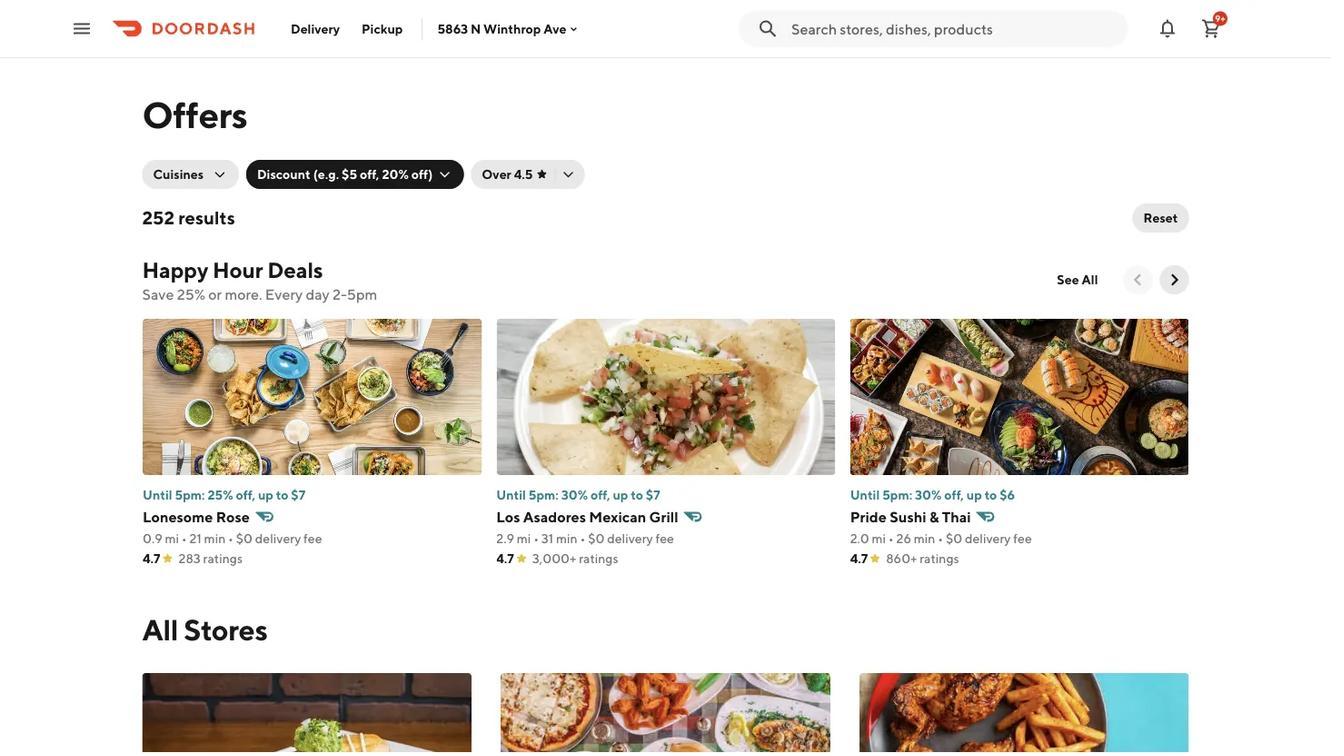Task type: vqa. For each thing, say whether or not it's contained in the screenshot.


Task type: describe. For each thing, give the bounding box(es) containing it.
4.7 for pride sushi & thai
[[850, 551, 868, 566]]

delivery for pride sushi & thai
[[965, 531, 1011, 546]]

9+ button
[[1194, 10, 1230, 47]]

over 4.5
[[482, 167, 533, 182]]

until for pride
[[850, 488, 880, 503]]

see all link
[[1047, 265, 1110, 295]]

4.5
[[514, 167, 533, 182]]

off, inside button
[[360, 167, 380, 182]]

ratings for asadores
[[579, 551, 618, 566]]

ratings for rose
[[203, 551, 242, 566]]

stores
[[184, 613, 268, 647]]

cuisines button
[[142, 160, 239, 189]]

0.9 mi • 21 min • $0 delivery fee
[[142, 531, 322, 546]]

4.7 for los asadores mexican grill
[[496, 551, 514, 566]]

25% inside happy hour deals save 25% or more. every day 2-5pm
[[177, 286, 206, 303]]

hour
[[213, 257, 263, 283]]

los asadores mexican grill
[[496, 509, 678, 526]]

delivery for los asadores mexican grill
[[607, 531, 653, 546]]

2-
[[333, 286, 347, 303]]

asadores
[[523, 509, 586, 526]]

open menu image
[[71, 18, 93, 40]]

5 • from the left
[[889, 531, 894, 546]]

$5
[[342, 167, 357, 182]]

over 4.5 button
[[471, 160, 585, 189]]

winthrop
[[484, 21, 541, 36]]

2.0
[[850, 531, 869, 546]]

mi for lonesome
[[165, 531, 179, 546]]

delivery
[[291, 21, 340, 36]]

3 • from the left
[[533, 531, 539, 546]]

reset
[[1144, 210, 1179, 225]]

6 • from the left
[[938, 531, 943, 546]]

grill
[[649, 509, 678, 526]]

up for pride sushi & thai
[[967, 488, 982, 503]]

283
[[178, 551, 200, 566]]

discount (e.g. $5 off, 20% off) button
[[246, 160, 464, 189]]

to for los asadores mexican grill
[[631, 488, 643, 503]]

see all
[[1058, 272, 1099, 287]]

every
[[265, 286, 303, 303]]

until 5pm: 25% off, up to $7
[[142, 488, 305, 503]]

1 items, open order cart image
[[1201, 18, 1223, 40]]

$0 for sushi
[[946, 531, 963, 546]]

min for asadores
[[556, 531, 577, 546]]

31
[[541, 531, 553, 546]]

offers
[[142, 93, 248, 136]]

0.9
[[142, 531, 162, 546]]

Store search: begin typing to search for stores available on DoorDash text field
[[792, 19, 1117, 39]]

2 • from the left
[[228, 531, 233, 546]]

ave
[[544, 21, 567, 36]]

2.9
[[496, 531, 514, 546]]

or
[[208, 286, 222, 303]]

$7 for los asadores mexican grill
[[646, 488, 660, 503]]

pickup button
[[351, 14, 414, 43]]

252
[[142, 207, 175, 229]]

up for lonesome rose
[[258, 488, 273, 503]]

los
[[496, 509, 520, 526]]

$7 for lonesome rose
[[291, 488, 305, 503]]

9+
[[1216, 13, 1226, 24]]

off, for pride sushi & thai
[[945, 488, 964, 503]]

off, for lonesome rose
[[235, 488, 255, 503]]

min for sushi
[[914, 531, 936, 546]]

4 • from the left
[[580, 531, 585, 546]]

$0 for asadores
[[588, 531, 604, 546]]

next button of carousel image
[[1166, 271, 1184, 289]]

rose
[[216, 509, 249, 526]]

cuisines
[[153, 167, 204, 182]]



Task type: locate. For each thing, give the bounding box(es) containing it.
• down rose
[[228, 531, 233, 546]]

3 mi from the left
[[872, 531, 886, 546]]

$0
[[236, 531, 252, 546], [588, 531, 604, 546], [946, 531, 963, 546]]

1 horizontal spatial min
[[556, 531, 577, 546]]

$7 up 0.9 mi • 21 min • $0 delivery fee
[[291, 488, 305, 503]]

save
[[142, 286, 174, 303]]

5863
[[438, 21, 468, 36]]

3,000+ ratings
[[532, 551, 618, 566]]

5pm: up asadores
[[529, 488, 559, 503]]

2 to from the left
[[631, 488, 643, 503]]

5pm: up lonesome rose
[[175, 488, 205, 503]]

252 results
[[142, 207, 235, 229]]

25% up rose
[[207, 488, 233, 503]]

all stores
[[142, 613, 268, 647]]

ratings down "2.9 mi • 31 min • $0 delivery fee" at the bottom of page
[[579, 551, 618, 566]]

min up 860+ ratings
[[914, 531, 936, 546]]

fee
[[303, 531, 322, 546], [656, 531, 674, 546], [1014, 531, 1032, 546]]

1 to from the left
[[276, 488, 288, 503]]

all left stores
[[142, 613, 178, 647]]

2 mi from the left
[[517, 531, 531, 546]]

mi right 0.9
[[165, 531, 179, 546]]

30% up los asadores mexican grill
[[561, 488, 588, 503]]

1 horizontal spatial 30%
[[915, 488, 942, 503]]

• up 3,000+ ratings
[[580, 531, 585, 546]]

until 5pm: 30% off, up to $6
[[850, 488, 1015, 503]]

5pm: up sushi
[[883, 488, 913, 503]]

until for lonesome
[[142, 488, 172, 503]]

1 30% from the left
[[561, 488, 588, 503]]

3 4.7 from the left
[[850, 551, 868, 566]]

30% up &
[[915, 488, 942, 503]]

discount (e.g. $5 off, 20% off)
[[257, 167, 433, 182]]

3 up from the left
[[967, 488, 982, 503]]

ratings
[[203, 551, 242, 566], [579, 551, 618, 566], [920, 551, 959, 566]]

30%
[[561, 488, 588, 503], [915, 488, 942, 503]]

2 $0 from the left
[[588, 531, 604, 546]]

off, right $5
[[360, 167, 380, 182]]

min for rose
[[204, 531, 225, 546]]

4.7
[[142, 551, 160, 566], [496, 551, 514, 566], [850, 551, 868, 566]]

2 horizontal spatial up
[[967, 488, 982, 503]]

happy hour deals save 25% or more. every day 2-5pm
[[142, 257, 378, 303]]

mi for los
[[517, 531, 531, 546]]

until up pride
[[850, 488, 880, 503]]

up
[[258, 488, 273, 503], [613, 488, 628, 503], [967, 488, 982, 503]]

off, up los asadores mexican grill
[[591, 488, 610, 503]]

1 mi from the left
[[165, 531, 179, 546]]

2.9 mi • 31 min • $0 delivery fee
[[496, 531, 674, 546]]

&
[[930, 509, 939, 526]]

lonesome rose
[[142, 509, 249, 526]]

over
[[482, 167, 512, 182]]

2 horizontal spatial until
[[850, 488, 880, 503]]

results
[[178, 207, 235, 229]]

$0 down rose
[[236, 531, 252, 546]]

2 30% from the left
[[915, 488, 942, 503]]

0 horizontal spatial 5pm:
[[175, 488, 205, 503]]

1 up from the left
[[258, 488, 273, 503]]

to up 0.9 mi • 21 min • $0 delivery fee
[[276, 488, 288, 503]]

5pm: for sushi
[[883, 488, 913, 503]]

5pm: for rose
[[175, 488, 205, 503]]

2 up from the left
[[613, 488, 628, 503]]

3 ratings from the left
[[920, 551, 959, 566]]

0 horizontal spatial delivery
[[255, 531, 301, 546]]

min
[[204, 531, 225, 546], [556, 531, 577, 546], [914, 531, 936, 546]]

mi
[[165, 531, 179, 546], [517, 531, 531, 546], [872, 531, 886, 546]]

2 5pm: from the left
[[529, 488, 559, 503]]

0 horizontal spatial mi
[[165, 531, 179, 546]]

0 horizontal spatial 30%
[[561, 488, 588, 503]]

• left 31 on the bottom of page
[[533, 531, 539, 546]]

0 horizontal spatial 25%
[[177, 286, 206, 303]]

to
[[276, 488, 288, 503], [631, 488, 643, 503], [985, 488, 997, 503]]

2 horizontal spatial fee
[[1014, 531, 1032, 546]]

1 vertical spatial all
[[142, 613, 178, 647]]

$7 up grill
[[646, 488, 660, 503]]

2 horizontal spatial to
[[985, 488, 997, 503]]

ratings down 2.0 mi • 26 min • $0 delivery fee
[[920, 551, 959, 566]]

1 delivery from the left
[[255, 531, 301, 546]]

1 horizontal spatial fee
[[656, 531, 674, 546]]

to up mexican
[[631, 488, 643, 503]]

1 • from the left
[[181, 531, 187, 546]]

0 horizontal spatial until
[[142, 488, 172, 503]]

(e.g.
[[313, 167, 339, 182]]

ratings down 0.9 mi • 21 min • $0 delivery fee
[[203, 551, 242, 566]]

3 until from the left
[[850, 488, 880, 503]]

see
[[1058, 272, 1080, 287]]

until
[[142, 488, 172, 503], [496, 488, 526, 503], [850, 488, 880, 503]]

$0 for rose
[[236, 531, 252, 546]]

• down &
[[938, 531, 943, 546]]

fee for pride sushi & thai
[[1014, 531, 1032, 546]]

mexican
[[589, 509, 646, 526]]

5pm: for asadores
[[529, 488, 559, 503]]

860+ ratings
[[886, 551, 959, 566]]

all
[[1082, 272, 1099, 287], [142, 613, 178, 647]]

0 vertical spatial all
[[1082, 272, 1099, 287]]

25%
[[177, 286, 206, 303], [207, 488, 233, 503]]

1 5pm: from the left
[[175, 488, 205, 503]]

delivery button
[[280, 14, 351, 43]]

0 horizontal spatial min
[[204, 531, 225, 546]]

up up 0.9 mi • 21 min • $0 delivery fee
[[258, 488, 273, 503]]

up up thai
[[967, 488, 982, 503]]

delivery down mexican
[[607, 531, 653, 546]]

previous button of carousel image
[[1130, 271, 1148, 289]]

30% for asadores
[[561, 488, 588, 503]]

1 horizontal spatial 4.7
[[496, 551, 514, 566]]

2 fee from the left
[[656, 531, 674, 546]]

3 fee from the left
[[1014, 531, 1032, 546]]

off, for los asadores mexican grill
[[591, 488, 610, 503]]

until up 'los'
[[496, 488, 526, 503]]

off,
[[360, 167, 380, 182], [235, 488, 255, 503], [591, 488, 610, 503], [945, 488, 964, 503]]

2 delivery from the left
[[607, 531, 653, 546]]

up up mexican
[[613, 488, 628, 503]]

2 horizontal spatial min
[[914, 531, 936, 546]]

sushi
[[890, 509, 927, 526]]

3,000+
[[532, 551, 576, 566]]

3 min from the left
[[914, 531, 936, 546]]

0 horizontal spatial up
[[258, 488, 273, 503]]

• left 26
[[889, 531, 894, 546]]

1 horizontal spatial mi
[[517, 531, 531, 546]]

pride
[[850, 509, 887, 526]]

4.7 down 2.0
[[850, 551, 868, 566]]

mi for pride
[[872, 531, 886, 546]]

delivery down thai
[[965, 531, 1011, 546]]

1 ratings from the left
[[203, 551, 242, 566]]

1 horizontal spatial delivery
[[607, 531, 653, 546]]

off)
[[412, 167, 433, 182]]

1 4.7 from the left
[[142, 551, 160, 566]]

1 horizontal spatial 25%
[[207, 488, 233, 503]]

happy
[[142, 257, 208, 283]]

delivery for lonesome rose
[[255, 531, 301, 546]]

$6
[[1000, 488, 1015, 503]]

2 until from the left
[[496, 488, 526, 503]]

3 delivery from the left
[[965, 531, 1011, 546]]

1 fee from the left
[[303, 531, 322, 546]]

more.
[[225, 286, 262, 303]]

all right see
[[1082, 272, 1099, 287]]

2 horizontal spatial 5pm:
[[883, 488, 913, 503]]

5863 n winthrop ave button
[[438, 21, 581, 36]]

1 horizontal spatial up
[[613, 488, 628, 503]]

1 horizontal spatial ratings
[[579, 551, 618, 566]]

lonesome
[[142, 509, 213, 526]]

0 horizontal spatial $0
[[236, 531, 252, 546]]

notification bell image
[[1157, 18, 1179, 40]]

thai
[[942, 509, 971, 526]]

3 5pm: from the left
[[883, 488, 913, 503]]

1 $7 from the left
[[291, 488, 305, 503]]

1 until from the left
[[142, 488, 172, 503]]

1 $0 from the left
[[236, 531, 252, 546]]

1 horizontal spatial all
[[1082, 272, 1099, 287]]

25% left or
[[177, 286, 206, 303]]

1 horizontal spatial 5pm:
[[529, 488, 559, 503]]

1 horizontal spatial until
[[496, 488, 526, 503]]

•
[[181, 531, 187, 546], [228, 531, 233, 546], [533, 531, 539, 546], [580, 531, 585, 546], [889, 531, 894, 546], [938, 531, 943, 546]]

2 horizontal spatial ratings
[[920, 551, 959, 566]]

delivery down the until 5pm: 25% off, up to $7
[[255, 531, 301, 546]]

pride sushi & thai
[[850, 509, 971, 526]]

283 ratings
[[178, 551, 242, 566]]

2.0 mi • 26 min • $0 delivery fee
[[850, 531, 1032, 546]]

1 min from the left
[[204, 531, 225, 546]]

fee for los asadores mexican grill
[[656, 531, 674, 546]]

1 horizontal spatial $7
[[646, 488, 660, 503]]

mi right 2.9
[[517, 531, 531, 546]]

ratings for sushi
[[920, 551, 959, 566]]

5863 n winthrop ave
[[438, 21, 567, 36]]

2 4.7 from the left
[[496, 551, 514, 566]]

0 horizontal spatial 4.7
[[142, 551, 160, 566]]

until up lonesome
[[142, 488, 172, 503]]

n
[[471, 21, 481, 36]]

26
[[897, 531, 911, 546]]

to for pride sushi & thai
[[985, 488, 997, 503]]

to left $6
[[985, 488, 997, 503]]

860+
[[886, 551, 917, 566]]

30% for sushi
[[915, 488, 942, 503]]

0 horizontal spatial fee
[[303, 531, 322, 546]]

deals
[[267, 257, 323, 283]]

2 $7 from the left
[[646, 488, 660, 503]]

4.7 for lonesome rose
[[142, 551, 160, 566]]

reset button
[[1133, 204, 1190, 233]]

1 vertical spatial 25%
[[207, 488, 233, 503]]

0 horizontal spatial ratings
[[203, 551, 242, 566]]

21
[[189, 531, 201, 546]]

2 min from the left
[[556, 531, 577, 546]]

0 horizontal spatial $7
[[291, 488, 305, 503]]

min right 31 on the bottom of page
[[556, 531, 577, 546]]

0 horizontal spatial to
[[276, 488, 288, 503]]

• left 21
[[181, 531, 187, 546]]

1 horizontal spatial to
[[631, 488, 643, 503]]

$0 down thai
[[946, 531, 963, 546]]

4.7 down 0.9
[[142, 551, 160, 566]]

2 horizontal spatial mi
[[872, 531, 886, 546]]

to for lonesome rose
[[276, 488, 288, 503]]

delivery
[[255, 531, 301, 546], [607, 531, 653, 546], [965, 531, 1011, 546]]

day
[[306, 286, 330, 303]]

fee for lonesome rose
[[303, 531, 322, 546]]

4.7 down 2.9
[[496, 551, 514, 566]]

until for los
[[496, 488, 526, 503]]

2 horizontal spatial $0
[[946, 531, 963, 546]]

5pm:
[[175, 488, 205, 503], [529, 488, 559, 503], [883, 488, 913, 503]]

off, up rose
[[235, 488, 255, 503]]

$0 down los asadores mexican grill
[[588, 531, 604, 546]]

up for los asadores mexican grill
[[613, 488, 628, 503]]

0 vertical spatial 25%
[[177, 286, 206, 303]]

1 horizontal spatial $0
[[588, 531, 604, 546]]

until 5pm: 30% off, up to $7
[[496, 488, 660, 503]]

2 ratings from the left
[[579, 551, 618, 566]]

3 to from the left
[[985, 488, 997, 503]]

2 horizontal spatial 4.7
[[850, 551, 868, 566]]

2 horizontal spatial delivery
[[965, 531, 1011, 546]]

20%
[[382, 167, 409, 182]]

off, up thai
[[945, 488, 964, 503]]

0 horizontal spatial all
[[142, 613, 178, 647]]

5pm
[[347, 286, 378, 303]]

discount
[[257, 167, 311, 182]]

mi right 2.0
[[872, 531, 886, 546]]

min right 21
[[204, 531, 225, 546]]

$7
[[291, 488, 305, 503], [646, 488, 660, 503]]

3 $0 from the left
[[946, 531, 963, 546]]

pickup
[[362, 21, 403, 36]]



